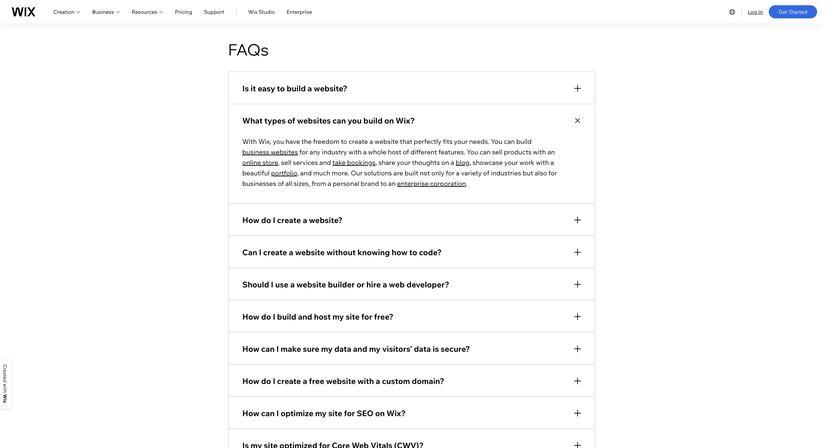 Task type: vqa. For each thing, say whether or not it's contained in the screenshot.
2,
no



Task type: locate. For each thing, give the bounding box(es) containing it.
a
[[308, 83, 312, 93], [370, 137, 373, 146], [363, 148, 367, 156], [451, 158, 454, 167], [550, 158, 554, 167], [456, 169, 460, 177], [328, 179, 331, 188], [303, 215, 307, 225], [289, 247, 293, 257], [290, 280, 295, 289], [383, 280, 387, 289], [303, 376, 307, 386], [376, 376, 380, 386]]

your up are
[[397, 158, 411, 167]]

1 horizontal spatial an
[[547, 148, 555, 156]]

0 vertical spatial website?
[[314, 83, 347, 93]]

host inside with wix, you have the freedom to create a website that perfectly fits your needs. you can build business websites for any industry with a whole host of different features. you can sell products with an online store , sell services and take bookings , share your thoughts on a blog
[[388, 148, 401, 156]]

the
[[302, 137, 312, 146]]

enterprise corporation .
[[397, 179, 468, 188]]

host inside "how do i build and host my site for free?" list item
[[314, 312, 331, 322]]

on inside how can i optimize my site for seo on wix? list item
[[375, 408, 385, 418]]

0 horizontal spatial host
[[314, 312, 331, 322]]

wix,
[[258, 137, 271, 146]]

1 vertical spatial wix?
[[387, 408, 406, 418]]

your up industries
[[504, 158, 518, 167]]

host
[[388, 148, 401, 156], [314, 312, 331, 322]]

features.
[[439, 148, 465, 156]]

website right free
[[326, 376, 356, 386]]

sell up portfolio link
[[281, 158, 291, 167]]

websites up the
[[297, 116, 331, 125]]

1 vertical spatial websites
[[271, 148, 298, 156]]

1 horizontal spatial site
[[346, 312, 360, 322]]

industries
[[491, 169, 521, 177]]

4 how from the top
[[242, 376, 259, 386]]

types
[[264, 116, 286, 125]]

for up services
[[299, 148, 308, 156]]

websites down 'have'
[[271, 148, 298, 156]]

on down features.
[[441, 158, 449, 167]]

for inside list item
[[344, 408, 355, 418]]

work
[[519, 158, 535, 167]]

2 how from the top
[[242, 312, 259, 322]]

data left is
[[414, 344, 431, 354]]

with
[[349, 148, 362, 156], [533, 148, 546, 156], [536, 158, 549, 167], [358, 376, 374, 386]]

0 horizontal spatial data
[[334, 344, 351, 354]]

1 vertical spatial on
[[441, 158, 449, 167]]

do for how do i create a website?
[[261, 215, 271, 225]]

.
[[466, 179, 468, 188]]

business websites link
[[242, 148, 298, 156]]

i for how do i build and host my site for free?
[[273, 312, 275, 322]]

more.
[[332, 169, 349, 177]]

with
[[242, 137, 257, 146]]

how inside list item
[[242, 408, 259, 418]]

build up make
[[277, 312, 296, 322]]

build
[[287, 83, 306, 93], [363, 116, 383, 125], [516, 137, 532, 146], [277, 312, 296, 322]]

list containing is it easy to build a website?
[[228, 72, 595, 448]]

build up products
[[516, 137, 532, 146]]

seo
[[357, 408, 373, 418]]

your right fits
[[454, 137, 468, 146]]

of down that
[[403, 148, 409, 156]]

1 horizontal spatial you
[[348, 116, 362, 125]]

site left seo at the left bottom of the page
[[328, 408, 342, 418]]

i inside "list item"
[[273, 376, 275, 386]]

0 vertical spatial you
[[348, 116, 362, 125]]

0 horizontal spatial an
[[388, 179, 396, 188]]

1 vertical spatial do
[[261, 312, 271, 322]]

can up freedom
[[333, 116, 346, 125]]

sell up showcase
[[492, 148, 502, 156]]

website up whole
[[375, 137, 399, 146]]

0 horizontal spatial site
[[328, 408, 342, 418]]

log
[[748, 8, 757, 15]]

on right seo at the left bottom of the page
[[375, 408, 385, 418]]

websites
[[297, 116, 331, 125], [271, 148, 298, 156]]

should i use a website builder or hire a web developer? list item
[[228, 268, 595, 300]]

you
[[491, 137, 502, 146], [467, 148, 478, 156]]

how do i build and host my site for free? list item
[[228, 300, 595, 332]]

blog
[[456, 158, 470, 167]]

how for how do i build and host my site for free?
[[242, 312, 259, 322]]

i inside list item
[[276, 408, 279, 418]]

website?
[[314, 83, 347, 93], [309, 215, 343, 225]]

blog link
[[456, 158, 470, 167]]

3 do from the top
[[261, 376, 271, 386]]

not
[[420, 169, 430, 177]]

my
[[333, 312, 344, 322], [321, 344, 333, 354], [369, 344, 381, 354], [315, 408, 327, 418]]

to down the solutions
[[380, 179, 387, 188]]

0 vertical spatial sell
[[492, 148, 502, 156]]

of left all
[[278, 179, 284, 188]]

wix?
[[396, 116, 415, 125], [387, 408, 406, 418]]

my right optimize
[[315, 408, 327, 418]]

, inside , and much more. our solutions are built not only for a variety of industries but also for businesses of all sizes, from a personal brand to an
[[297, 169, 299, 177]]

, up sizes,
[[297, 169, 299, 177]]

wix? right seo at the left bottom of the page
[[387, 408, 406, 418]]

website inside "list item"
[[326, 376, 356, 386]]

1 how from the top
[[242, 215, 259, 225]]

1 vertical spatial site
[[328, 408, 342, 418]]

that
[[400, 137, 412, 146]]

pricing
[[175, 8, 192, 15]]

3 how from the top
[[242, 344, 259, 354]]

business
[[242, 148, 269, 156]]

1 vertical spatial sell
[[281, 158, 291, 167]]

, inside , showcase your work with a beautiful
[[470, 158, 471, 167]]

freedom
[[313, 137, 339, 146]]

for
[[299, 148, 308, 156], [446, 169, 455, 177], [549, 169, 557, 177], [361, 312, 372, 322], [344, 408, 355, 418]]

1 vertical spatial host
[[314, 312, 331, 322]]

1 vertical spatial you
[[273, 137, 284, 146]]

2 vertical spatial on
[[375, 408, 385, 418]]

2 do from the top
[[261, 312, 271, 322]]

enterprise
[[397, 179, 429, 188]]

1 horizontal spatial host
[[388, 148, 401, 156]]

for left seo at the left bottom of the page
[[344, 408, 355, 418]]

0 vertical spatial you
[[491, 137, 502, 146]]

take bookings link
[[332, 158, 376, 167]]

website right the use
[[296, 280, 326, 289]]

personal
[[333, 179, 359, 188]]

0 vertical spatial wix?
[[396, 116, 415, 125]]

on up with wix, you have the freedom to create a website that perfectly fits your needs. you can build business websites for any industry with a whole host of different features. you can sell products with an online store , sell services and take bookings , share your thoughts on a blog
[[384, 116, 394, 125]]

products
[[504, 148, 532, 156]]

wix studio
[[248, 8, 275, 15]]

can up showcase
[[480, 148, 491, 156]]

business button
[[92, 8, 120, 16]]

to inside with wix, you have the freedom to create a website that perfectly fits your needs. you can build business websites for any industry with a whole host of different features. you can sell products with an online store , sell services and take bookings , share your thoughts on a blog
[[341, 137, 347, 146]]

0 vertical spatial do
[[261, 215, 271, 225]]

support link
[[204, 8, 224, 16]]

how
[[242, 215, 259, 225], [242, 312, 259, 322], [242, 344, 259, 354], [242, 376, 259, 386], [242, 408, 259, 418]]

create inside "list item"
[[277, 376, 301, 386]]

should
[[242, 280, 269, 289]]

for right also
[[549, 169, 557, 177]]

with up work
[[533, 148, 546, 156]]

from
[[312, 179, 326, 188]]

industry
[[322, 148, 347, 156]]

do inside "list item"
[[261, 376, 271, 386]]

builder
[[328, 280, 355, 289]]

can
[[333, 116, 346, 125], [504, 137, 515, 146], [480, 148, 491, 156], [261, 344, 275, 354], [261, 408, 275, 418]]

services
[[293, 158, 318, 167]]

how inside "list item"
[[242, 376, 259, 386]]

to right how
[[409, 247, 417, 257]]

do for how do i create a free website with a custom domain?
[[261, 376, 271, 386]]

1 do from the top
[[261, 215, 271, 225]]

free
[[309, 376, 324, 386]]

secure?
[[441, 344, 470, 354]]

1 vertical spatial an
[[388, 179, 396, 188]]

of
[[288, 116, 295, 125], [403, 148, 409, 156], [483, 169, 489, 177], [278, 179, 284, 188]]

i for how can i make sure my data and my visitors' data is secure?
[[276, 344, 279, 354]]

can i create a website without knowing how to code?
[[242, 247, 442, 257]]

with up also
[[536, 158, 549, 167]]

sizes,
[[294, 179, 310, 188]]

0 horizontal spatial you
[[273, 137, 284, 146]]

log in link
[[748, 8, 763, 16]]

list item
[[228, 429, 595, 448]]

0 horizontal spatial sell
[[281, 158, 291, 167]]

0 horizontal spatial you
[[467, 148, 478, 156]]

on
[[384, 116, 394, 125], [441, 158, 449, 167], [375, 408, 385, 418]]

2 horizontal spatial your
[[504, 158, 518, 167]]

can inside list item
[[261, 408, 275, 418]]

you right needs.
[[491, 137, 502, 146]]

to right easy
[[277, 83, 285, 93]]

you down needs.
[[467, 148, 478, 156]]

get started link
[[769, 5, 817, 18]]

5 how from the top
[[242, 408, 259, 418]]

wix? up that
[[396, 116, 415, 125]]

to up industry
[[341, 137, 347, 146]]

create
[[349, 137, 368, 146], [277, 215, 301, 225], [263, 247, 287, 257], [277, 376, 301, 386]]

share
[[379, 158, 395, 167]]

also
[[535, 169, 547, 177]]

website left without
[[295, 247, 325, 257]]

it
[[251, 83, 256, 93]]

my inside list item
[[315, 408, 327, 418]]

0 vertical spatial host
[[388, 148, 401, 156]]

for left free?
[[361, 312, 372, 322]]

i
[[273, 215, 275, 225], [259, 247, 261, 257], [271, 280, 273, 289], [273, 312, 275, 322], [276, 344, 279, 354], [273, 376, 275, 386], [276, 408, 279, 418]]

you
[[348, 116, 362, 125], [273, 137, 284, 146]]

how do i create a website? list item
[[228, 203, 595, 236]]

wix studio link
[[248, 8, 275, 16]]

you inside with wix, you have the freedom to create a website that perfectly fits your needs. you can build business websites for any industry with a whole host of different features. you can sell products with an online store , sell services and take bookings , share your thoughts on a blog
[[273, 137, 284, 146]]

what types of websites can you build on wix?
[[242, 116, 415, 125]]

, down whole
[[376, 158, 377, 167]]

your inside , showcase your work with a beautiful
[[504, 158, 518, 167]]

can
[[242, 247, 257, 257]]

2 vertical spatial do
[[261, 376, 271, 386]]

can left optimize
[[261, 408, 275, 418]]

how for how can i optimize my site for seo on wix?
[[242, 408, 259, 418]]

thoughts
[[412, 158, 440, 167]]

built
[[405, 169, 418, 177]]

0 horizontal spatial your
[[397, 158, 411, 167]]

of inside with wix, you have the freedom to create a website that perfectly fits your needs. you can build business websites for any industry with a whole host of different features. you can sell products with an online store , sell services and take bookings , share your thoughts on a blog
[[403, 148, 409, 156]]

is it easy to build a website? list item
[[228, 72, 595, 104]]

only
[[431, 169, 444, 177]]

, up 'variety' in the top of the page
[[470, 158, 471, 167]]

how can i make sure my data and my visitors' data is secure? list item
[[228, 332, 595, 365]]

data right sure
[[334, 344, 351, 354]]

optimize
[[281, 408, 313, 418]]

list
[[228, 72, 595, 448]]

site left free?
[[346, 312, 360, 322]]

0 vertical spatial an
[[547, 148, 555, 156]]

with left custom
[[358, 376, 374, 386]]

0 vertical spatial on
[[384, 116, 394, 125]]

1 horizontal spatial data
[[414, 344, 431, 354]]

custom
[[382, 376, 410, 386]]

i for how can i optimize my site for seo on wix?
[[276, 408, 279, 418]]

0 vertical spatial site
[[346, 312, 360, 322]]



Task type: describe. For each thing, give the bounding box(es) containing it.
site inside how can i optimize my site for seo on wix? list item
[[328, 408, 342, 418]]

fits
[[443, 137, 453, 146]]

use
[[275, 280, 288, 289]]

1 horizontal spatial you
[[491, 137, 502, 146]]

for up corporation
[[446, 169, 455, 177]]

site inside "how do i build and host my site for free?" list item
[[346, 312, 360, 322]]

what
[[242, 116, 263, 125]]

how do i create a free website with a custom domain?
[[242, 376, 444, 386]]

on inside with wix, you have the freedom to create a website that perfectly fits your needs. you can build business websites for any industry with a whole host of different features. you can sell products with an online store , sell services and take bookings , share your thoughts on a blog
[[441, 158, 449, 167]]

creation button
[[53, 8, 80, 16]]

, up "portfolio"
[[278, 158, 280, 167]]

whole
[[368, 148, 386, 156]]

how do i build and host my site for free?
[[242, 312, 393, 322]]

how for how can i make sure my data and my visitors' data is secure?
[[242, 344, 259, 354]]

an inside , and much more. our solutions are built not only for a variety of industries but also for businesses of all sizes, from a personal brand to an
[[388, 179, 396, 188]]

1 vertical spatial website?
[[309, 215, 343, 225]]

get
[[779, 8, 788, 15]]

different
[[411, 148, 437, 156]]

wix
[[248, 8, 257, 15]]

how
[[392, 247, 408, 257]]

how do i create a website?
[[242, 215, 343, 225]]

beautiful
[[242, 169, 270, 177]]

to inside , and much more. our solutions are built not only for a variety of industries but also for businesses of all sizes, from a personal brand to an
[[380, 179, 387, 188]]

my right sure
[[321, 344, 333, 354]]

language selector, english selected image
[[728, 8, 736, 16]]

how do i create a free website with a custom domain? list item
[[228, 364, 595, 397]]

with wix, you have the freedom to create a website that perfectly fits your needs. you can build business websites for any industry with a whole host of different features. you can sell products with an online store , sell services and take bookings , share your thoughts on a blog
[[242, 137, 555, 167]]

make
[[281, 344, 301, 354]]

and inside with wix, you have the freedom to create a website that perfectly fits your needs. you can build business websites for any industry with a whole host of different features. you can sell products with an online store , sell services and take bookings , share your thoughts on a blog
[[319, 158, 331, 167]]

should i use a website builder or hire a web developer?
[[242, 280, 449, 289]]

of down showcase
[[483, 169, 489, 177]]

visitors'
[[382, 344, 412, 354]]

, and much more. our solutions are built not only for a variety of industries but also for businesses of all sizes, from a personal brand to an
[[242, 169, 557, 188]]

is it easy to build a website?
[[242, 83, 347, 93]]

resources button
[[132, 8, 163, 16]]

are
[[393, 169, 403, 177]]

what types of websites can you build on wix? list item
[[228, 104, 595, 204]]

i for how do i create a free website with a custom domain?
[[273, 376, 275, 386]]

is
[[433, 344, 439, 354]]

, showcase your work with a beautiful
[[242, 158, 554, 177]]

portfolio link
[[271, 169, 297, 177]]

faqs
[[228, 40, 269, 59]]

brand
[[361, 179, 379, 188]]

for inside with wix, you have the freedom to create a website that perfectly fits your needs. you can build business websites for any industry with a whole host of different features. you can sell products with an online store , sell services and take bookings , share your thoughts on a blog
[[299, 148, 308, 156]]

corporation
[[430, 179, 466, 188]]

for inside list item
[[361, 312, 372, 322]]

portfolio
[[271, 169, 297, 177]]

and inside , and much more. our solutions are built not only for a variety of industries but also for businesses of all sizes, from a personal brand to an
[[300, 169, 312, 177]]

is
[[242, 83, 249, 93]]

build inside with wix, you have the freedom to create a website that perfectly fits your needs. you can build business websites for any industry with a whole host of different features. you can sell products with an online store , sell services and take bookings , share your thoughts on a blog
[[516, 137, 532, 146]]

business
[[92, 8, 114, 15]]

online store link
[[242, 158, 278, 167]]

with inside , showcase your work with a beautiful
[[536, 158, 549, 167]]

all
[[285, 179, 292, 188]]

website inside list item
[[296, 280, 326, 289]]

website inside with wix, you have the freedom to create a website that perfectly fits your needs. you can build business websites for any industry with a whole host of different features. you can sell products with an online store , sell services and take bookings , share your thoughts on a blog
[[375, 137, 399, 146]]

can left make
[[261, 344, 275, 354]]

created with wix image
[[3, 365, 7, 403]]

showcase
[[473, 158, 503, 167]]

my down builder
[[333, 312, 344, 322]]

1 horizontal spatial your
[[454, 137, 468, 146]]

solutions
[[364, 169, 392, 177]]

sure
[[303, 344, 319, 354]]

a inside , showcase your work with a beautiful
[[550, 158, 554, 167]]

how for how do i create a website?
[[242, 215, 259, 225]]

1 horizontal spatial sell
[[492, 148, 502, 156]]

create inside with wix, you have the freedom to create a website that perfectly fits your needs. you can build business websites for any industry with a whole host of different features. you can sell products with an online store , sell services and take bookings , share your thoughts on a blog
[[349, 137, 368, 146]]

an inside with wix, you have the freedom to create a website that perfectly fits your needs. you can build business websites for any industry with a whole host of different features. you can sell products with an online store , sell services and take bookings , share your thoughts on a blog
[[547, 148, 555, 156]]

studio
[[259, 8, 275, 15]]

started
[[789, 8, 807, 15]]

needs.
[[469, 137, 490, 146]]

i for how do i create a website?
[[273, 215, 275, 225]]

pricing link
[[175, 8, 192, 16]]

can i create a website without knowing how to code? list item
[[228, 236, 595, 268]]

have
[[286, 137, 300, 146]]

enterprise link
[[287, 8, 312, 16]]

enterprise
[[287, 8, 312, 15]]

or
[[357, 280, 365, 289]]

i inside list item
[[271, 280, 273, 289]]

creation
[[53, 8, 74, 15]]

how can i optimize my site for seo on wix?
[[242, 408, 406, 418]]

how can i optimize my site for seo on wix? list item
[[228, 397, 595, 429]]

online
[[242, 158, 261, 167]]

businesses
[[242, 179, 276, 188]]

wix? inside how can i optimize my site for seo on wix? list item
[[387, 408, 406, 418]]

with inside "list item"
[[358, 376, 374, 386]]

build up whole
[[363, 116, 383, 125]]

support
[[204, 8, 224, 15]]

our
[[351, 169, 363, 177]]

enterprise corporation link
[[397, 179, 466, 188]]

1 data from the left
[[334, 344, 351, 354]]

wix? inside what types of websites can you build on wix? list item
[[396, 116, 415, 125]]

2 data from the left
[[414, 344, 431, 354]]

how for how do i create a free website with a custom domain?
[[242, 376, 259, 386]]

1 vertical spatial you
[[467, 148, 478, 156]]

domain?
[[412, 376, 444, 386]]

developer?
[[407, 280, 449, 289]]

code?
[[419, 247, 442, 257]]

how can i make sure my data and my visitors' data is secure?
[[242, 344, 470, 354]]

variety
[[461, 169, 482, 177]]

web
[[389, 280, 405, 289]]

with up "take bookings" link
[[349, 148, 362, 156]]

store
[[263, 158, 278, 167]]

websites inside with wix, you have the freedom to create a website that perfectly fits your needs. you can build business websites for any industry with a whole host of different features. you can sell products with an online store , sell services and take bookings , share your thoughts on a blog
[[271, 148, 298, 156]]

take
[[332, 158, 346, 167]]

perfectly
[[414, 137, 441, 146]]

can up products
[[504, 137, 515, 146]]

bookings
[[347, 158, 376, 167]]

of right the types
[[288, 116, 295, 125]]

without
[[327, 247, 356, 257]]

build right easy
[[287, 83, 306, 93]]

easy
[[258, 83, 275, 93]]

any
[[310, 148, 320, 156]]

in
[[758, 8, 763, 15]]

do for how do i build and host my site for free?
[[261, 312, 271, 322]]

resources
[[132, 8, 157, 15]]

my left visitors'
[[369, 344, 381, 354]]

0 vertical spatial websites
[[297, 116, 331, 125]]



